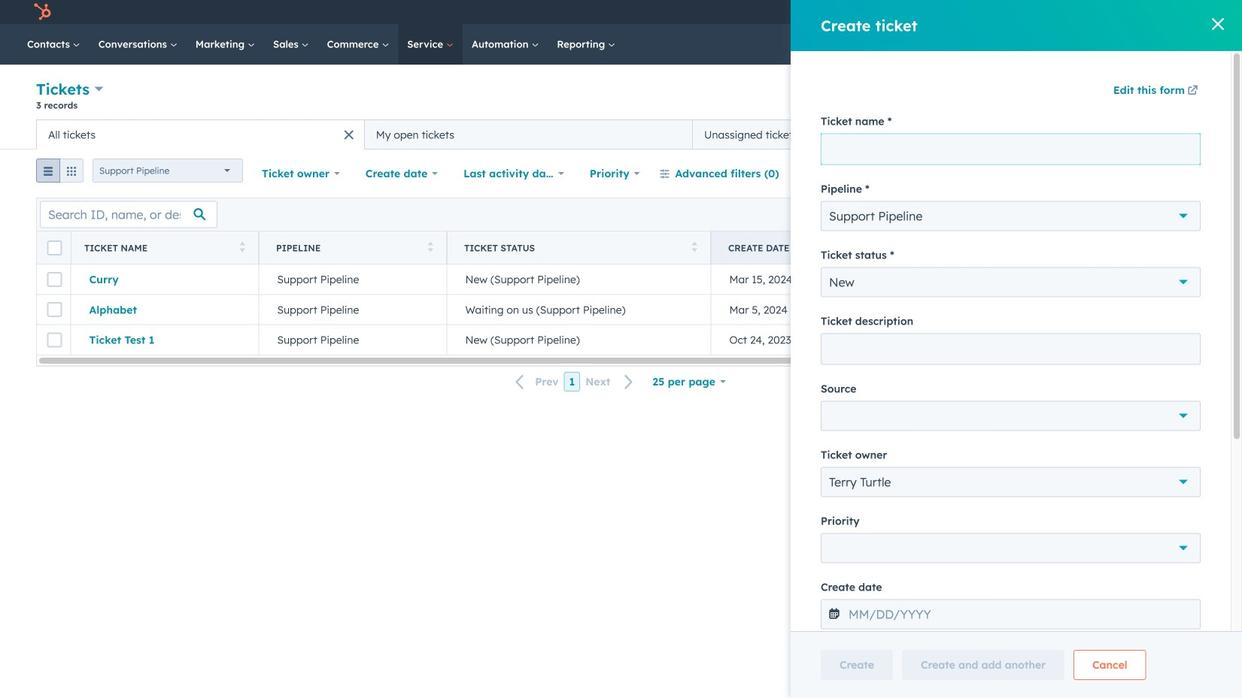 Task type: vqa. For each thing, say whether or not it's contained in the screenshot.
Toggle series visibility region
no



Task type: describe. For each thing, give the bounding box(es) containing it.
press to sort. image for first press to sort. element from the left
[[240, 242, 245, 252]]

pagination navigation
[[507, 372, 643, 392]]

1 press to sort. element from the left
[[240, 242, 245, 255]]

press to sort. image for first press to sort. element from the right
[[692, 242, 697, 252]]

3 press to sort. element from the left
[[692, 242, 697, 255]]

terry turtle image
[[1114, 5, 1127, 19]]

descending sort. press to sort ascending. element
[[880, 242, 886, 255]]



Task type: locate. For each thing, give the bounding box(es) containing it.
2 press to sort. element from the left
[[428, 242, 433, 255]]

2 press to sort. image from the left
[[692, 242, 697, 252]]

group
[[36, 159, 84, 189]]

press to sort. image
[[428, 242, 433, 252]]

1 horizontal spatial press to sort. image
[[692, 242, 697, 252]]

Search HubSpot search field
[[1031, 32, 1190, 57]]

Search ID, name, or description search field
[[40, 201, 217, 228]]

1 horizontal spatial press to sort. element
[[428, 242, 433, 255]]

banner
[[36, 78, 1206, 120]]

0 horizontal spatial press to sort. image
[[240, 242, 245, 252]]

press to sort. element
[[240, 242, 245, 255], [428, 242, 433, 255], [692, 242, 697, 255]]

press to sort. image
[[240, 242, 245, 252], [692, 242, 697, 252]]

marketplaces image
[[1000, 7, 1014, 20]]

2 horizontal spatial press to sort. element
[[692, 242, 697, 255]]

descending sort. press to sort ascending. image
[[880, 242, 886, 252]]

0 horizontal spatial press to sort. element
[[240, 242, 245, 255]]

menu
[[891, 0, 1224, 24]]

1 press to sort. image from the left
[[240, 242, 245, 252]]



